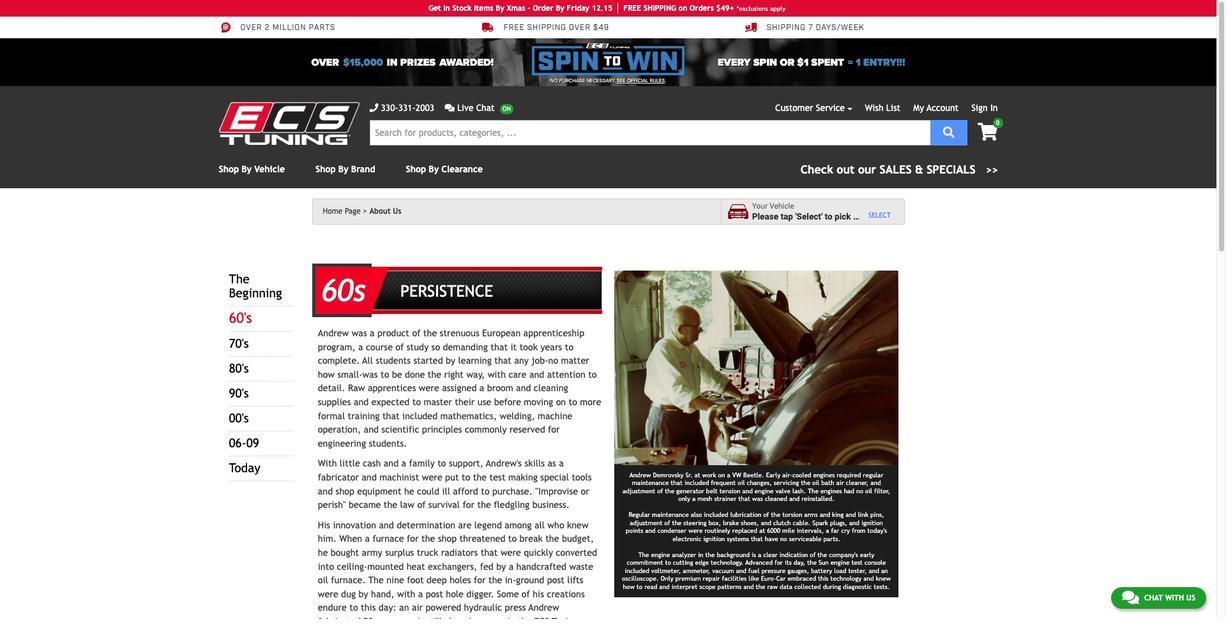 Task type: vqa. For each thing, say whether or not it's contained in the screenshot.
the His innovation and determination are legend among all who knew him. When a furnace for the        shop threatened to break the budget, he bought army surplus truck radiators that were quickly        converted into ceiling-mounted heat exchangers, fed by a handcrafted waste oil furnace. The        nine foot deep holes for the in-ground post lifts were dug by hand, with a post hole digger.        Some of his creations endure to this day: an air powered hydraulic press Andrew fabricated        50 years ago is still chugging away in the ECS
yes



Task type: describe. For each thing, give the bounding box(es) containing it.
to left master
[[412, 397, 421, 407]]

company's
[[829, 552, 858, 559]]

chat with us
[[1144, 594, 1195, 603]]

included inside the engine analyzer in the background is a clear indication of the company's early commitment to cutting edge technology. advanced for its day, the sun engine test console included voltmeter, ammeter, vacuum and fuel pressure gauges, battery load tester, and an oscilloscope. only premium repair facilities like euro-car embraced this technology and knew how to read and interpret scope patterns and the raw data collected during diagnostic tests.
[[625, 568, 649, 575]]

the up truck
[[421, 533, 435, 544]]

and down lash. at the bottom right
[[789, 496, 800, 503]]

and left link
[[846, 512, 856, 519]]

that inside his innovation and determination are legend among all who knew him. when a furnace for the        shop threatened to break the budget, he bought army surplus truck radiators that were quickly        converted into ceiling-mounted heat exchangers, fed by a handcrafted waste oil furnace. the        nine foot deep holes for the in-ground post lifts were dug by hand, with a post hole digger.        some of his creations endure to this day: an air powered hydraulic press andrew fabricated        50 years ago is still chugging away in the ecs
[[481, 547, 498, 558]]

with inside his innovation and determination are legend among all who knew him. when a furnace for the        shop threatened to break the budget, he bought army surplus truck radiators that were quickly        converted into ceiling-mounted heat exchangers, fed by a handcrafted waste oil furnace. the        nine foot deep holes for the in-ground post lifts were dug by hand, with a post hole digger.        some of his creations endure to this day: an air powered hydraulic press andrew fabricated        50 years ago is still chugging away in the ecs
[[397, 589, 415, 599]]

load
[[834, 568, 846, 575]]

the down who
[[545, 533, 559, 544]]

students.
[[369, 438, 407, 449]]

see
[[617, 78, 626, 84]]

1 vertical spatial us
[[1186, 594, 1195, 603]]

fabricator
[[318, 472, 359, 483]]

included inside regular maintenance also included lubrication of the torsion arms and king and link pins, adjustment of the steering box, brake shoes, and clutch cable. spark plugs, and ignition points and condenser were routinely replaced at 6000 mile intervals, a far cry from today's electronic ignition systems that have no serviceable parts.
[[704, 512, 728, 519]]

legend
[[474, 520, 502, 530]]

free shipping over $49 link
[[482, 22, 609, 33]]

2
[[265, 23, 270, 33]]

service
[[816, 103, 845, 113]]

shop by brand link
[[316, 164, 375, 174]]

the beginning link
[[229, 272, 282, 300]]

beetle.
[[743, 472, 764, 479]]

select link
[[868, 211, 891, 220]]

parts
[[309, 23, 336, 33]]

the down press
[[518, 616, 531, 619]]

of inside his innovation and determination are legend among all who knew him. when a furnace for the        shop threatened to break the budget, he bought army surplus truck radiators that were quickly        converted into ceiling-mounted heat exchangers, fed by a handcrafted waste oil furnace. the        nine foot deep holes for the in-ground post lifts were dug by hand, with a post hole digger.        some of his creations endure to this day: an air powered hydraulic press andrew fabricated        50 years ago is still chugging away in the ecs
[[522, 589, 530, 599]]

beginning
[[229, 286, 282, 300]]

$1
[[797, 56, 809, 69]]

gauges,
[[788, 568, 809, 575]]

no inside andrew was a product of the strenuous european apprenticeship program, a course of study        so demanding that it took years to complete. all students started by learning that any job-no        matter how small-was to be done the right way, with care and attention to detail. raw        apprentices were assigned a broom and cleaning supplies and expected to master their use        before moving on to more formal training that included mathematics, welding, machine operation, and scientific principles commonly reserved for engineering students.
[[548, 355, 558, 366]]

test inside the engine analyzer in the background is a clear indication of the company's early commitment to cutting edge technology. advanced for its day, the sun engine test console included voltmeter, ammeter, vacuum and fuel pressure gauges, battery load tester, and an oscilloscope. only premium repair facilities like euro-car embraced this technology and knew how to read and interpret scope patterns and the raw data collected during diagnostic tests.
[[851, 560, 863, 567]]

assigned
[[442, 383, 477, 394]]

and up the facilities at the bottom
[[736, 568, 746, 575]]

regular
[[629, 512, 650, 519]]

ping
[[659, 4, 676, 13]]

today link
[[229, 461, 260, 475]]

09
[[246, 436, 259, 450]]

the down support,
[[473, 472, 487, 483]]

and down console
[[869, 568, 879, 575]]

car
[[776, 576, 786, 583]]

the left in-
[[489, 575, 502, 586]]

air-
[[782, 472, 792, 479]]

tools
[[572, 472, 592, 483]]

with little cash and a family to support, andrew's skills as a fabricator and machinist        were put to the test making special tools and shop equipment he could ill afford to purchase.        "improvise or perish" became the law of survival for the fledgling business.
[[318, 458, 592, 510]]

to right afford
[[481, 486, 490, 497]]

by left xmas
[[496, 4, 504, 13]]

sign
[[972, 103, 988, 113]]

friday
[[567, 4, 589, 13]]

to up put
[[438, 458, 446, 469]]

the up clutch
[[771, 512, 780, 519]]

ill
[[442, 486, 450, 497]]

its
[[785, 560, 792, 567]]

andrew for demrovsky
[[629, 472, 651, 479]]

cleaner,
[[846, 480, 869, 487]]

of down product
[[395, 341, 404, 352]]

of inside andrew demrovsky sr. at work on a vw beetle.  early air-cooled engines required regular maintenance that included frequent oil changes, servicing the oil bath air cleaner, and adjustment of the generator belt tension and engine valve lash. the engines had no oil filter, only a mesh strainer that was cleaned and reinstalled.
[[657, 488, 663, 495]]

at inside regular maintenance also included lubrication of the torsion arms and king and link pins, adjustment of the steering box, brake shoes, and clutch cable. spark plugs, and ignition points and condenser were routinely replaced at 6000 mile intervals, a far cry from today's electronic ignition systems that have no serviceable parts.
[[759, 528, 765, 535]]

ecs tuning 'spin to win' contest logo image
[[532, 43, 684, 75]]

and down cash
[[362, 472, 377, 483]]

and down "training"
[[364, 424, 379, 435]]

an inside the engine analyzer in the background is a clear indication of the company's early commitment to cutting edge technology. advanced for its day, the sun engine test console included voltmeter, ammeter, vacuum and fuel pressure gauges, battery load tester, and an oscilloscope. only premium repair facilities like euro-car embraced this technology and knew how to read and interpret scope patterns and the raw data collected during diagnostic tests.
[[881, 568, 888, 575]]

that down expected
[[382, 410, 400, 421]]

edge
[[695, 560, 709, 567]]

12.15
[[592, 4, 613, 13]]

by right order
[[556, 4, 564, 13]]

nine
[[386, 575, 404, 586]]

live
[[457, 103, 474, 113]]

search image
[[943, 126, 955, 138]]

reinstalled.
[[802, 496, 834, 503]]

surplus
[[385, 547, 414, 558]]

learning
[[458, 355, 492, 366]]

right
[[444, 369, 464, 380]]

link
[[858, 512, 868, 519]]

a down the generator at the right
[[692, 496, 696, 503]]

oil left filter,
[[865, 488, 872, 495]]

included inside andrew was a product of the strenuous european apprenticeship program, a course of study        so demanding that it took years to complete. all students started by learning that any job-no        matter how small-was to be done the right way, with care and attention to detail. raw        apprentices were assigned a broom and cleaning supplies and expected to master their use        before moving on to more formal training that included mathematics, welding, machine operation, and scientific principles commonly reserved for engineering students.
[[402, 410, 438, 421]]

vacuum
[[712, 568, 734, 575]]

over for over $15,000 in prizes
[[311, 56, 339, 69]]

torsion
[[782, 512, 802, 519]]

knew inside his innovation and determination are legend among all who knew him. when a furnace for the        shop threatened to break the budget, he bought army surplus truck radiators that were quickly        converted into ceiling-mounted heat exchangers, fed by a handcrafted waste oil furnace. the        nine foot deep holes for the in-ground post lifts were dug by hand, with a post hole digger.        some of his creations endure to this day: an air powered hydraulic press andrew fabricated        50 years ago is still chugging away in the ecs
[[567, 520, 589, 530]]

1 horizontal spatial on
[[679, 4, 687, 13]]

and right points
[[645, 528, 656, 535]]

and down only
[[659, 584, 670, 591]]

facilities
[[722, 576, 747, 583]]

ammeter,
[[683, 568, 710, 575]]

for up digger.
[[474, 575, 486, 586]]

oil down vw
[[738, 480, 745, 487]]

items
[[474, 4, 493, 13]]

the up condenser
[[672, 520, 682, 527]]

oil left bath
[[812, 480, 819, 487]]

apprentices
[[368, 383, 416, 394]]

the inside his innovation and determination are legend among all who knew him. when a furnace for the        shop threatened to break the budget, he bought army surplus truck radiators that were quickly        converted into ceiling-mounted heat exchangers, fed by a handcrafted waste oil furnace. the        nine foot deep holes for the in-ground post lifts were dug by hand, with a post hole digger.        some of his creations endure to this day: an air powered hydraulic press andrew fabricated        50 years ago is still chugging away in the ecs
[[368, 575, 384, 586]]

commitment
[[627, 560, 663, 567]]

comments image
[[1122, 590, 1139, 605]]

ecs tuning image
[[219, 102, 359, 145]]

to down support,
[[462, 472, 470, 483]]

a up in-
[[509, 561, 514, 572]]

of up 6000 on the bottom of the page
[[763, 512, 769, 519]]

or inside with little cash and a family to support, andrew's skills as a fabricator and machinist        were put to the test making special tools and shop equipment he could ill afford to purchase.        "improvise or perish" became the law of survival for the fledgling business.
[[581, 486, 589, 497]]

plugs,
[[830, 520, 847, 527]]

indication
[[780, 552, 808, 559]]

cleaned
[[765, 496, 787, 503]]

2 horizontal spatial engine
[[831, 560, 850, 567]]

for up surplus
[[407, 533, 419, 544]]

and up spark
[[820, 512, 830, 519]]

0 horizontal spatial vehicle
[[254, 164, 285, 174]]

06-09
[[229, 436, 259, 450]]

were inside with little cash and a family to support, andrew's skills as a fabricator and machinist        were put to the test making special tools and shop equipment he could ill afford to purchase.        "improvise or perish" became the law of survival for the fledgling business.
[[422, 472, 442, 483]]

who
[[547, 520, 564, 530]]

the up the so
[[423, 328, 437, 338]]

customer service button
[[775, 102, 852, 115]]

over for over 2 million parts
[[240, 23, 262, 33]]

of inside with little cash and a family to support, andrew's skills as a fabricator and machinist        were put to the test making special tools and shop equipment he could ill afford to purchase.        "improvise or perish" became the law of survival for the fledgling business.
[[417, 499, 426, 510]]

order
[[533, 4, 554, 13]]

and up perish"
[[318, 486, 333, 497]]

wish list link
[[865, 103, 900, 113]]

the up legend
[[477, 499, 491, 510]]

business.
[[532, 499, 570, 510]]

and up "training"
[[354, 397, 369, 407]]

sales & specials link
[[801, 161, 998, 178]]

to down dug
[[349, 602, 358, 613]]

scope
[[699, 584, 716, 591]]

.
[[665, 78, 666, 84]]

0 horizontal spatial by
[[359, 589, 368, 599]]

a down 'foot'
[[418, 589, 423, 599]]

in for get
[[443, 4, 450, 13]]

and down the regular
[[871, 480, 881, 487]]

how inside andrew was a product of the strenuous european apprenticeship program, a course of study        so demanding that it took years to complete. all students started by learning that any job-no        matter how small-was to be done the right way, with care and attention to detail. raw        apprentices were assigned a broom and cleaning supplies and expected to master their use        before moving on to more formal training that included mathematics, welding, machine operation, and scientific principles commonly reserved for engineering students.
[[318, 369, 335, 380]]

to down among
[[508, 533, 517, 544]]

powered
[[426, 602, 461, 613]]

that inside regular maintenance also included lubrication of the torsion arms and king and link pins, adjustment of the steering box, brake shoes, and clutch cable. spark plugs, and ignition points and condenser were routinely replaced at 6000 mile intervals, a far cry from today's electronic ignition systems that have no serviceable parts.
[[751, 536, 763, 543]]

no inside regular maintenance also included lubrication of the torsion arms and king and link pins, adjustment of the steering box, brake shoes, and clutch cable. spark plugs, and ignition points and condenser were routinely replaced at 6000 mile intervals, a far cry from today's electronic ignition systems that have no serviceable parts.
[[780, 536, 787, 543]]

wish
[[865, 103, 884, 113]]

$49+
[[716, 4, 734, 13]]

from
[[852, 528, 865, 535]]

a up the all
[[358, 341, 363, 352]]

of up condenser
[[664, 520, 670, 527]]

in inside the engine analyzer in the background is a clear indication of the company's early commitment to cutting edge technology. advanced for its day, the sun engine test console included voltmeter, ammeter, vacuum and fuel pressure gauges, battery load tester, and an oscilloscope. only premium repair facilities like euro-car embraced this technology and knew how to read and interpret scope patterns and the raw data collected during diagnostic tests.
[[698, 552, 703, 559]]

patterns
[[718, 584, 742, 591]]

were down break
[[501, 547, 521, 558]]

mesh
[[698, 496, 712, 503]]

is inside the engine analyzer in the background is a clear indication of the company's early commitment to cutting edge technology. advanced for its day, the sun engine test console included voltmeter, ammeter, vacuum and fuel pressure gauges, battery load tester, and an oscilloscope. only premium repair facilities like euro-car embraced this technology and knew how to read and interpret scope patterns and the raw data collected during diagnostic tests.
[[752, 552, 756, 559]]

orders
[[690, 4, 714, 13]]

1 horizontal spatial or
[[780, 56, 795, 69]]

shop inside his innovation and determination are legend among all who knew him. when a furnace for the        shop threatened to break the budget, he bought army surplus truck radiators that were quickly        converted into ceiling-mounted heat exchangers, fed by a handcrafted waste oil furnace. the        nine foot deep holes for the in-ground post lifts were dug by hand, with a post hole digger.        some of his creations endure to this day: an air powered hydraulic press andrew fabricated        50 years ago is still chugging away in the ecs
[[438, 533, 457, 544]]

over
[[569, 23, 591, 33]]

the left law
[[384, 499, 397, 510]]

that down the it
[[494, 355, 512, 366]]

that up lubrication
[[738, 496, 750, 503]]

andrew inside his innovation and determination are legend among all who knew him. when a furnace for the        shop threatened to break the budget, he bought army surplus truck radiators that were quickly        converted into ceiling-mounted heat exchangers, fed by a handcrafted waste oil furnace. the        nine foot deep holes for the in-ground post lifts were dug by hand, with a post hole digger.        some of his creations endure to this day: an air powered hydraulic press andrew fabricated        50 years ago is still chugging away in the ecs
[[528, 602, 559, 613]]

engine inside andrew demrovsky sr. at work on a vw beetle.  early air-cooled engines required regular maintenance that included frequent oil changes, servicing the oil bath air cleaner, and adjustment of the generator belt tension and engine valve lash. the engines had no oil filter, only a mesh strainer that was cleaned and reinstalled.
[[755, 488, 774, 495]]

a inside the engine analyzer in the background is a clear indication of the company's early commitment to cutting edge technology. advanced for its day, the sun engine test console included voltmeter, ammeter, vacuum and fuel pressure gauges, battery load tester, and an oscilloscope. only premium repair facilities like euro-car embraced this technology and knew how to read and interpret scope patterns and the raw data collected during diagnostic tests.
[[758, 552, 761, 559]]

a up army
[[365, 533, 370, 544]]

0 vertical spatial post
[[547, 575, 564, 586]]

at inside andrew demrovsky sr. at work on a vw beetle.  early air-cooled engines required regular maintenance that included frequent oil changes, servicing the oil bath air cleaner, and adjustment of the generator belt tension and engine valve lash. the engines had no oil filter, only a mesh strainer that was cleaned and reinstalled.
[[695, 472, 700, 479]]

phone image
[[369, 103, 378, 112]]

$49
[[593, 23, 609, 33]]

like
[[749, 576, 759, 583]]

persistence
[[400, 282, 493, 301]]

the down cooled
[[801, 480, 810, 487]]

60s
[[321, 273, 366, 308]]

only
[[661, 576, 674, 583]]

shipping 7 days/week link
[[745, 22, 864, 33]]

spin
[[753, 56, 777, 69]]

andrew for was
[[318, 328, 349, 338]]

select
[[868, 211, 891, 219]]

converted
[[556, 547, 597, 558]]

to inside your vehicle please tap 'select' to pick a vehicle
[[825, 211, 832, 221]]

with
[[318, 458, 337, 469]]

the inside the engine analyzer in the background is a clear indication of the company's early commitment to cutting edge technology. advanced for its day, the sun engine test console included voltmeter, ammeter, vacuum and fuel pressure gauges, battery load tester, and an oscilloscope. only premium repair facilities like euro-car embraced this technology and knew how to read and interpret scope patterns and the raw data collected during diagnostic tests.
[[638, 552, 649, 559]]

official
[[627, 78, 648, 84]]

and inside his innovation and determination are legend among all who knew him. when a furnace for the        shop threatened to break the budget, he bought army surplus truck radiators that were quickly        converted into ceiling-mounted heat exchangers, fed by a handcrafted waste oil furnace. the        nine foot deep holes for the in-ground post lifts were dug by hand, with a post hole digger.        some of his creations endure to this day: an air powered hydraulic press andrew fabricated        50 years ago is still chugging away in the ecs
[[379, 520, 394, 530]]

and down "tester,"
[[864, 576, 874, 583]]

students
[[376, 355, 411, 366]]

60's link
[[229, 310, 252, 326]]

*exclusions apply link
[[737, 4, 786, 13]]

perish"
[[318, 499, 346, 510]]

tester,
[[848, 568, 867, 575]]

home page link
[[323, 207, 367, 216]]

a right 'as'
[[559, 458, 564, 469]]

vehicle inside your vehicle please tap 'select' to pick a vehicle
[[770, 202, 794, 211]]

to up voltmeter,
[[665, 560, 671, 567]]

to down "matter" at the left bottom of the page
[[588, 369, 597, 380]]

and up 6000 on the bottom of the page
[[761, 520, 771, 527]]

and up machinist
[[384, 458, 399, 469]]

a left vw
[[727, 472, 730, 479]]

clear
[[763, 552, 778, 559]]

serviceable
[[789, 536, 822, 543]]

dug
[[341, 589, 356, 599]]

06-
[[229, 436, 246, 450]]



Task type: locate. For each thing, give the bounding box(es) containing it.
test inside with little cash and a family to support, andrew's skills as a fabricator and machinist        were put to the test making special tools and shop equipment he could ill afford to purchase.        "improvise or perish" became the law of survival for the fledgling business.
[[490, 472, 506, 483]]

2 vertical spatial on
[[718, 472, 725, 479]]

330-331-2003 link
[[369, 102, 434, 115]]

2 vertical spatial engine
[[831, 560, 850, 567]]

0 vertical spatial engine
[[755, 488, 774, 495]]

the down the started
[[428, 369, 441, 380]]

1 vertical spatial this
[[361, 602, 376, 613]]

was inside andrew demrovsky sr. at work on a vw beetle.  early air-cooled engines required regular maintenance that included frequent oil changes, servicing the oil bath air cleaner, and adjustment of the generator belt tension and engine valve lash. the engines had no oil filter, only a mesh strainer that was cleaned and reinstalled.
[[752, 496, 763, 503]]

with right comments icon
[[1165, 594, 1184, 603]]

that down the european
[[491, 341, 508, 352]]

the inside andrew demrovsky sr. at work on a vw beetle.  early air-cooled engines required regular maintenance that included frequent oil changes, servicing the oil bath air cleaner, and adjustment of the generator belt tension and engine valve lash. the engines had no oil filter, only a mesh strainer that was cleaned and reinstalled.
[[808, 488, 819, 495]]

mathematics,
[[440, 410, 497, 421]]

1 horizontal spatial is
[[752, 552, 756, 559]]

2 vertical spatial andrew
[[528, 602, 559, 613]]

a up machinist
[[401, 458, 406, 469]]

1 horizontal spatial in
[[990, 103, 998, 113]]

to up "matter" at the left bottom of the page
[[565, 341, 574, 352]]

afford
[[453, 486, 478, 497]]

maintenance up condenser
[[652, 512, 689, 519]]

by up right
[[446, 355, 455, 366]]

care
[[509, 369, 527, 380]]

included inside andrew demrovsky sr. at work on a vw beetle.  early air-cooled engines required regular maintenance that included frequent oil changes, servicing the oil bath air cleaner, and adjustment of the generator belt tension and engine valve lash. the engines had no oil filter, only a mesh strainer that was cleaned and reinstalled.
[[685, 480, 709, 487]]

1 horizontal spatial at
[[759, 528, 765, 535]]

1 vertical spatial is
[[417, 616, 424, 619]]

0 horizontal spatial shop
[[219, 164, 239, 174]]

he up law
[[404, 486, 414, 497]]

strainer
[[714, 496, 737, 503]]

2 vertical spatial in
[[507, 616, 515, 619]]

1 horizontal spatial years
[[541, 341, 562, 352]]

1 horizontal spatial this
[[818, 576, 828, 583]]

chat inside 'link'
[[476, 103, 495, 113]]

1 vertical spatial engines
[[821, 488, 842, 495]]

comments image
[[445, 103, 455, 112]]

shop inside with little cash and a family to support, andrew's skills as a fabricator and machinist        were put to the test making special tools and shop equipment he could ill afford to purchase.        "improvise or perish" became the law of survival for the fledgling business.
[[336, 486, 354, 497]]

years inside his innovation and determination are legend among all who knew him. when a furnace for the        shop threatened to break the budget, he bought army surplus truck radiators that were quickly        converted into ceiling-mounted heat exchangers, fed by a handcrafted waste oil furnace. the        nine foot deep holes for the in-ground post lifts were dug by hand, with a post hole digger.        some of his creations endure to this day: an air powered hydraulic press andrew fabricated        50 years ago is still chugging away in the ecs
[[376, 616, 397, 619]]

0 horizontal spatial shop
[[336, 486, 354, 497]]

1 vertical spatial vehicle
[[770, 202, 794, 211]]

premium
[[675, 576, 701, 583]]

70's
[[229, 337, 249, 351]]

he inside with little cash and a family to support, andrew's skills as a fabricator and machinist        were put to the test making special tools and shop equipment he could ill afford to purchase.        "improvise or perish" became the law of survival for the fledgling business.
[[404, 486, 414, 497]]

oscilloscope.
[[622, 576, 659, 583]]

1 vertical spatial ignition
[[703, 536, 725, 543]]

0 horizontal spatial engine
[[651, 552, 670, 559]]

by for shop by brand
[[338, 164, 348, 174]]

included up the generator at the right
[[685, 480, 709, 487]]

apply
[[770, 5, 786, 12]]

an down console
[[881, 568, 888, 575]]

years inside andrew was a product of the strenuous european apprenticeship program, a course of study        so demanding that it took years to complete. all students started by learning that any job-no        matter how small-was to be done the right way, with care and attention to detail. raw        apprentices were assigned a broom and cleaning supplies and expected to master their use        before moving on to more formal training that included mathematics, welding, machine operation, and scientific principles commonly reserved for engineering students.
[[541, 341, 562, 352]]

0 horizontal spatial no
[[548, 355, 558, 366]]

matter
[[561, 355, 589, 366]]

of
[[412, 328, 421, 338], [395, 341, 404, 352], [657, 488, 663, 495], [417, 499, 426, 510], [763, 512, 769, 519], [664, 520, 670, 527], [810, 552, 816, 559], [522, 589, 530, 599]]

with down 'foot'
[[397, 589, 415, 599]]

on inside andrew demrovsky sr. at work on a vw beetle.  early air-cooled engines required regular maintenance that included frequent oil changes, servicing the oil bath air cleaner, and adjustment of the generator belt tension and engine valve lash. the engines had no oil filter, only a mesh strainer that was cleaned and reinstalled.
[[718, 472, 725, 479]]

shop
[[219, 164, 239, 174], [316, 164, 336, 174], [406, 164, 426, 174]]

70's link
[[229, 337, 249, 351]]

please
[[752, 211, 778, 221]]

no
[[548, 355, 558, 366], [856, 488, 863, 495], [780, 536, 787, 543]]

by
[[496, 4, 504, 13], [556, 4, 564, 13], [242, 164, 252, 174], [338, 164, 348, 174], [429, 164, 439, 174]]

"improvise
[[535, 486, 578, 497]]

advanced
[[745, 560, 773, 567]]

0 vertical spatial ignition
[[861, 520, 883, 527]]

by left clearance
[[429, 164, 439, 174]]

to left the more on the left of page
[[569, 397, 577, 407]]

andrew was a product of the strenuous european apprenticeship program, a course of study        so demanding that it took years to complete. all students started by learning that any job-no        matter how small-was to be done the right way, with care and attention to detail. raw        apprentices were assigned a broom and cleaning supplies and expected to master their use        before moving on to more formal training that included mathematics, welding, machine operation, and scientific principles commonly reserved for engineering students.
[[318, 328, 601, 449]]

in inside his innovation and determination are legend among all who knew him. when a furnace for the        shop threatened to break the budget, he bought army surplus truck radiators that were quickly        converted into ceiling-mounted heat exchangers, fed by a handcrafted waste oil furnace. the        nine foot deep holes for the in-ground post lifts were dug by hand, with a post hole digger.        some of his creations endure to this day: an air powered hydraulic press andrew fabricated        50 years ago is still chugging away in the ecs
[[507, 616, 515, 619]]

way,
[[466, 369, 485, 380]]

survival
[[428, 499, 460, 510]]

shop by vehicle link
[[219, 164, 285, 174]]

this down battery
[[818, 576, 828, 583]]

0 vertical spatial chat
[[476, 103, 495, 113]]

sign in link
[[972, 103, 998, 113]]

mile
[[782, 528, 795, 535]]

was down the all
[[362, 369, 378, 380]]

this inside the engine analyzer in the background is a clear indication of the company's early commitment to cutting edge technology. advanced for its day, the sun engine test console included voltmeter, ammeter, vacuum and fuel pressure gauges, battery load tester, and an oscilloscope. only premium repair facilities like euro-car embraced this technology and knew how to read and interpret scope patterns and the raw data collected during diagnostic tests.
[[818, 576, 828, 583]]

get
[[428, 4, 441, 13]]

engines
[[813, 472, 835, 479], [821, 488, 842, 495]]

for inside andrew was a product of the strenuous european apprenticeship program, a course of study        so demanding that it took years to complete. all students started by learning that any job-no        matter how small-was to be done the right way, with care and attention to detail. raw        apprentices were assigned a broom and cleaning supplies and expected to master their use        before moving on to more formal training that included mathematics, welding, machine operation, and scientific principles commonly reserved for engineering students.
[[548, 424, 560, 435]]

1 vertical spatial at
[[759, 528, 765, 535]]

as
[[548, 458, 556, 469]]

00's
[[229, 411, 249, 425]]

took
[[520, 341, 538, 352]]

adjustment inside andrew demrovsky sr. at work on a vw beetle.  early air-cooled engines required regular maintenance that included frequent oil changes, servicing the oil bath air cleaner, and adjustment of the generator belt tension and engine valve lash. the engines had no oil filter, only a mesh strainer that was cleaned and reinstalled.
[[623, 488, 655, 495]]

or left '$1'
[[780, 56, 795, 69]]

0 horizontal spatial in
[[387, 56, 398, 69]]

with inside andrew was a product of the strenuous european apprenticeship program, a course of study        so demanding that it took years to complete. all students started by learning that any job-no        matter how small-was to be done the right way, with care and attention to detail. raw        apprentices were assigned a broom and cleaning supplies and expected to master their use        before moving on to more formal training that included mathematics, welding, machine operation, and scientific principles commonly reserved for engineering students.
[[488, 369, 506, 380]]

1 horizontal spatial us
[[1186, 594, 1195, 603]]

maintenance inside regular maintenance also included lubrication of the torsion arms and king and link pins, adjustment of the steering box, brake shoes, and clutch cable. spark plugs, and ignition points and condenser were routinely replaced at 6000 mile intervals, a far cry from today's electronic ignition systems that have no serviceable parts.
[[652, 512, 689, 519]]

required
[[837, 472, 861, 479]]

2 horizontal spatial no
[[856, 488, 863, 495]]

special
[[540, 472, 569, 483]]

that down demrovsky
[[671, 480, 683, 487]]

0 vertical spatial how
[[318, 369, 335, 380]]

0 vertical spatial shop
[[336, 486, 354, 497]]

0 vertical spatial this
[[818, 576, 828, 583]]

for up pressure
[[775, 560, 783, 567]]

0 horizontal spatial with
[[397, 589, 415, 599]]

0 vertical spatial in
[[387, 56, 398, 69]]

0 vertical spatial on
[[679, 4, 687, 13]]

for down afford
[[463, 499, 475, 510]]

0 vertical spatial test
[[490, 472, 506, 483]]

shop up radiators
[[438, 533, 457, 544]]

2 horizontal spatial on
[[718, 472, 725, 479]]

sign in
[[972, 103, 998, 113]]

1 horizontal spatial an
[[881, 568, 888, 575]]

the left sun
[[807, 560, 817, 567]]

steering
[[684, 520, 707, 527]]

Search text field
[[369, 120, 930, 146]]

hole
[[446, 589, 464, 599]]

0 vertical spatial by
[[446, 355, 455, 366]]

2 shop from the left
[[316, 164, 336, 174]]

diagnostic
[[843, 584, 872, 591]]

0 horizontal spatial in
[[443, 4, 450, 13]]

1 horizontal spatial over
[[311, 56, 339, 69]]

of left 'his'
[[522, 589, 530, 599]]

3 shop from the left
[[406, 164, 426, 174]]

on inside andrew was a product of the strenuous european apprenticeship program, a course of study        so demanding that it took years to complete. all students started by learning that any job-no        matter how small-was to be done the right way, with care and attention to detail. raw        apprentices were assigned a broom and cleaning supplies and expected to master their use        before moving on to more formal training that included mathematics, welding, machine operation, and scientific principles commonly reserved for engineering students.
[[556, 397, 566, 407]]

shopping cart image
[[978, 123, 998, 141]]

the up sun
[[818, 552, 827, 559]]

at left 6000 on the bottom of the page
[[759, 528, 765, 535]]

were inside regular maintenance also included lubrication of the torsion arms and king and link pins, adjustment of the steering box, brake shoes, and clutch cable. spark plugs, and ignition points and condenser were routinely replaced at 6000 mile intervals, a far cry from today's electronic ignition systems that have no serviceable parts.
[[689, 528, 703, 535]]

0 horizontal spatial he
[[318, 547, 328, 558]]

the up hand,
[[368, 575, 384, 586]]

*exclusions
[[737, 5, 768, 12]]

1 shop from the left
[[219, 164, 239, 174]]

1 vertical spatial andrew
[[629, 472, 651, 479]]

1 horizontal spatial shop
[[438, 533, 457, 544]]

test up "tester,"
[[851, 560, 863, 567]]

broom
[[487, 383, 513, 394]]

shipping 7 days/week
[[767, 23, 864, 33]]

ignition
[[861, 520, 883, 527], [703, 536, 725, 543]]

1 horizontal spatial chat
[[1144, 594, 1163, 603]]

the down like
[[756, 584, 765, 591]]

for inside the engine analyzer in the background is a clear indication of the company's early commitment to cutting edge technology. advanced for its day, the sun engine test console included voltmeter, ammeter, vacuum and fuel pressure gauges, battery load tester, and an oscilloscope. only premium repair facilities like euro-car embraced this technology and knew how to read and interpret scope patterns and the raw data collected during diagnostic tests.
[[775, 560, 783, 567]]

and down changes,
[[742, 488, 753, 495]]

1 vertical spatial was
[[362, 369, 378, 380]]

are
[[458, 520, 472, 530]]

of up study
[[412, 328, 421, 338]]

and down like
[[743, 584, 754, 591]]

support,
[[449, 458, 483, 469]]

in for sign
[[990, 103, 998, 113]]

1 horizontal spatial test
[[851, 560, 863, 567]]

skills
[[525, 458, 545, 469]]

0 link
[[967, 118, 1003, 142]]

a inside your vehicle please tap 'select' to pick a vehicle
[[853, 211, 858, 221]]

1 vertical spatial no
[[856, 488, 863, 495]]

andrew inside andrew demrovsky sr. at work on a vw beetle.  early air-cooled engines required regular maintenance that included frequent oil changes, servicing the oil bath air cleaner, and adjustment of the generator belt tension and engine valve lash. the engines had no oil filter, only a mesh strainer that was cleaned and reinstalled.
[[629, 472, 651, 479]]

vehicle up tap
[[770, 202, 794, 211]]

were up could
[[422, 472, 442, 483]]

electronic
[[673, 536, 701, 543]]

ago
[[400, 616, 415, 619]]

by for shop by vehicle
[[242, 164, 252, 174]]

endure
[[318, 602, 347, 613]]

0 horizontal spatial andrew
[[318, 328, 349, 338]]

necessary.
[[586, 78, 616, 84]]

by for shop by clearance
[[429, 164, 439, 174]]

1 vertical spatial an
[[399, 602, 409, 613]]

air up ago
[[412, 602, 423, 613]]

0 horizontal spatial how
[[318, 369, 335, 380]]

on up 'machine'
[[556, 397, 566, 407]]

a up the advanced
[[758, 552, 761, 559]]

1 vertical spatial maintenance
[[652, 512, 689, 519]]

andrew left demrovsky
[[629, 472, 651, 479]]

1 vertical spatial knew
[[876, 576, 891, 583]]

this up '50' at the left bottom of the page
[[361, 602, 376, 613]]

some
[[497, 589, 519, 599]]

included down master
[[402, 410, 438, 421]]

air inside andrew demrovsky sr. at work on a vw beetle.  early air-cooled engines required regular maintenance that included frequent oil changes, servicing the oil bath air cleaner, and adjustment of the generator belt tension and engine valve lash. the engines had no oil filter, only a mesh strainer that was cleaned and reinstalled.
[[836, 480, 844, 487]]

0 vertical spatial he
[[404, 486, 414, 497]]

0 vertical spatial maintenance
[[632, 480, 669, 487]]

0 vertical spatial over
[[240, 23, 262, 33]]

this inside his innovation and determination are legend among all who knew him. when a furnace for the        shop threatened to break the budget, he bought army surplus truck radiators that were quickly        converted into ceiling-mounted heat exchangers, fed by a handcrafted waste oil furnace. the        nine foot deep holes for the in-ground post lifts were dug by hand, with a post hole digger.        some of his creations endure to this day: an air powered hydraulic press andrew fabricated        50 years ago is still chugging away in the ecs
[[361, 602, 376, 613]]

a up use
[[479, 383, 484, 394]]

the inside the beginning
[[229, 272, 249, 286]]

an inside his innovation and determination are legend among all who knew him. when a furnace for the        shop threatened to break the budget, he bought army surplus truck radiators that were quickly        converted into ceiling-mounted heat exchangers, fed by a handcrafted waste oil furnace. the        nine foot deep holes for the in-ground post lifts were dug by hand, with a post hole digger.        some of his creations endure to this day: an air powered hydraulic press andrew fabricated        50 years ago is still chugging away in the ecs
[[399, 602, 409, 613]]

0 horizontal spatial an
[[399, 602, 409, 613]]

maintenance inside andrew demrovsky sr. at work on a vw beetle.  early air-cooled engines required regular maintenance that included frequent oil changes, servicing the oil bath air cleaner, and adjustment of the generator belt tension and engine valve lash. the engines had no oil filter, only a mesh strainer that was cleaned and reinstalled.
[[632, 480, 669, 487]]

0 horizontal spatial over
[[240, 23, 262, 33]]

vehicle
[[860, 211, 888, 221]]

in right sign
[[990, 103, 998, 113]]

0 horizontal spatial knew
[[567, 520, 589, 530]]

technology.
[[711, 560, 744, 567]]

rules
[[650, 78, 665, 84]]

chat right live
[[476, 103, 495, 113]]

0 vertical spatial engines
[[813, 472, 835, 479]]

more
[[580, 397, 601, 407]]

the down demrovsky
[[665, 488, 674, 495]]

was down changes,
[[752, 496, 763, 503]]

every
[[718, 56, 751, 69]]

oil inside his innovation and determination are legend among all who knew him. when a furnace for the        shop threatened to break the budget, he bought army surplus truck radiators that were quickly        converted into ceiling-mounted heat exchangers, fed by a handcrafted waste oil furnace. the        nine foot deep holes for the in-ground post lifts were dug by hand, with a post hole digger.        some of his creations endure to this day: an air powered hydraulic press andrew fabricated        50 years ago is still chugging away in the ecs
[[318, 575, 328, 586]]

were up endure
[[318, 589, 338, 599]]

arms
[[804, 512, 818, 519]]

2 horizontal spatial shop
[[406, 164, 426, 174]]

1 vertical spatial post
[[426, 589, 443, 599]]

supplies
[[318, 397, 351, 407]]

how
[[318, 369, 335, 380], [623, 584, 635, 591]]

0 vertical spatial was
[[352, 328, 367, 338]]

replaced
[[732, 528, 757, 535]]

during
[[823, 584, 841, 591]]

points
[[626, 528, 643, 535]]

1 vertical spatial engine
[[651, 552, 670, 559]]

adjustment up regular
[[623, 488, 655, 495]]

and down care
[[516, 383, 531, 394]]

shop for shop by brand
[[316, 164, 336, 174]]

0 horizontal spatial us
[[393, 207, 401, 216]]

adjustment
[[623, 488, 655, 495], [630, 520, 662, 527]]

that
[[491, 341, 508, 352], [494, 355, 512, 366], [382, 410, 400, 421], [671, 480, 683, 487], [738, 496, 750, 503], [751, 536, 763, 543], [481, 547, 498, 558]]

us right comments icon
[[1186, 594, 1195, 603]]

included up oscilloscope.
[[625, 568, 649, 575]]

were down steering
[[689, 528, 703, 535]]

knew inside the engine analyzer in the background is a clear indication of the company's early commitment to cutting edge technology. advanced for its day, the sun engine test console included voltmeter, ammeter, vacuum and fuel pressure gauges, battery load tester, and an oscilloscope. only premium repair facilities like euro-car embraced this technology and knew how to read and interpret scope patterns and the raw data collected during diagnostic tests.
[[876, 576, 891, 583]]

no inside andrew demrovsky sr. at work on a vw beetle.  early air-cooled engines required regular maintenance that included frequent oil changes, servicing the oil bath air cleaner, and adjustment of the generator belt tension and engine valve lash. the engines had no oil filter, only a mesh strainer that was cleaned and reinstalled.
[[856, 488, 863, 495]]

0 vertical spatial vehicle
[[254, 164, 285, 174]]

is right ago
[[417, 616, 424, 619]]

engineering
[[318, 438, 366, 449]]

0 horizontal spatial this
[[361, 602, 376, 613]]

started
[[413, 355, 443, 366]]

to down oscilloscope.
[[637, 584, 643, 591]]

shop for shop by vehicle
[[219, 164, 239, 174]]

1 vertical spatial on
[[556, 397, 566, 407]]

an up ago
[[399, 602, 409, 613]]

he inside his innovation and determination are legend among all who knew him. when a furnace for the        shop threatened to break the budget, he bought army surplus truck radiators that were quickly        converted into ceiling-mounted heat exchangers, fed by a handcrafted waste oil furnace. the        nine foot deep holes for the in-ground post lifts were dug by hand, with a post hole digger.        some of his creations endure to this day: an air powered hydraulic press andrew fabricated        50 years ago is still chugging away in the ecs
[[318, 547, 328, 558]]

of inside the engine analyzer in the background is a clear indication of the company's early commitment to cutting edge technology. advanced for its day, the sun engine test console included voltmeter, ammeter, vacuum and fuel pressure gauges, battery load tester, and an oscilloscope. only premium repair facilities like euro-car embraced this technology and knew how to read and interpret scope patterns and the raw data collected during diagnostic tests.
[[810, 552, 816, 559]]

by down ecs tuning image
[[242, 164, 252, 174]]

a up course
[[370, 328, 375, 338]]

2 vertical spatial was
[[752, 496, 763, 503]]

for down 'machine'
[[548, 424, 560, 435]]

the engine analyzer in the background is a clear indication of the company's early commitment to cutting edge technology. advanced for its day, the sun engine test console included voltmeter, ammeter, vacuum and fuel pressure gauges, battery load tester, and an oscilloscope. only premium repair facilities like euro-car embraced this technology and knew how to read and interpret scope patterns and the raw data collected during diagnostic tests.
[[622, 552, 891, 591]]

1 vertical spatial chat
[[1144, 594, 1163, 603]]

1 vertical spatial he
[[318, 547, 328, 558]]

'select'
[[795, 211, 823, 221]]

2 horizontal spatial by
[[496, 561, 506, 572]]

of down serviceable
[[810, 552, 816, 559]]

were inside andrew was a product of the strenuous european apprenticeship program, a course of study        so demanding that it took years to complete. all students started by learning that any job-no        matter how small-was to be done the right way, with care and attention to detail. raw        apprentices were assigned a broom and cleaning supplies and expected to master their use        before moving on to more formal training that included mathematics, welding, machine operation, and scientific principles commonly reserved for engineering students.
[[419, 383, 439, 394]]

0 horizontal spatial post
[[426, 589, 443, 599]]

1 vertical spatial in
[[990, 103, 998, 113]]

is inside his innovation and determination are legend among all who knew him. when a furnace for the        shop threatened to break the budget, he bought army surplus truck radiators that were quickly        converted into ceiling-mounted heat exchangers, fed by a handcrafted waste oil furnace. the        nine foot deep holes for the in-ground post lifts were dug by hand, with a post hole digger.        some of his creations endure to this day: an air powered hydraulic press andrew fabricated        50 years ago is still chugging away in the ecs
[[417, 616, 424, 619]]

included up box,
[[704, 512, 728, 519]]

the up commitment
[[638, 552, 649, 559]]

the up reinstalled.
[[808, 488, 819, 495]]

0 horizontal spatial ignition
[[703, 536, 725, 543]]

adjustment inside regular maintenance also included lubrication of the torsion arms and king and link pins, adjustment of the steering box, brake shoes, and clutch cable. spark plugs, and ignition points and condenser were routinely replaced at 6000 mile intervals, a far cry from today's electronic ignition systems that have no serviceable parts.
[[630, 520, 662, 527]]

away
[[484, 616, 505, 619]]

a inside regular maintenance also included lubrication of the torsion arms and king and link pins, adjustment of the steering box, brake shoes, and clutch cable. spark plugs, and ignition points and condenser were routinely replaced at 6000 mile intervals, a far cry from today's electronic ignition systems that have no serviceable parts.
[[826, 528, 829, 535]]

chugging
[[445, 616, 481, 619]]

so
[[431, 341, 440, 352]]

still
[[426, 616, 442, 619]]

cry
[[841, 528, 850, 535]]

how inside the engine analyzer in the background is a clear indication of the company's early commitment to cutting edge technology. advanced for its day, the sun engine test console included voltmeter, ammeter, vacuum and fuel pressure gauges, battery load tester, and an oscilloscope. only premium repair facilities like euro-car embraced this technology and knew how to read and interpret scope patterns and the raw data collected during diagnostic tests.
[[623, 584, 635, 591]]

purchase.
[[492, 486, 533, 497]]

0 horizontal spatial or
[[581, 486, 589, 497]]

for inside with little cash and a family to support, andrew's skills as a fabricator and machinist        were put to the test making special tools and shop equipment he could ill afford to purchase.        "improvise or perish" became the law of survival for the fledgling business.
[[463, 499, 475, 510]]

post up creations
[[547, 575, 564, 586]]

1 vertical spatial adjustment
[[630, 520, 662, 527]]

1 horizontal spatial knew
[[876, 576, 891, 583]]

that down the replaced
[[751, 536, 763, 543]]

free ship ping on orders $49+ *exclusions apply
[[623, 4, 786, 13]]

us right about
[[393, 207, 401, 216]]

1 horizontal spatial shop
[[316, 164, 336, 174]]

0 horizontal spatial at
[[695, 472, 700, 479]]

1 horizontal spatial with
[[488, 369, 506, 380]]

1 vertical spatial by
[[496, 561, 506, 572]]

shop for shop by clearance
[[406, 164, 426, 174]]

1 horizontal spatial by
[[446, 355, 455, 366]]

commonly
[[465, 424, 507, 435]]

at right sr. on the right of the page
[[695, 472, 700, 479]]

1 vertical spatial over
[[311, 56, 339, 69]]

at
[[695, 472, 700, 479], [759, 528, 765, 535]]

and up from
[[849, 520, 860, 527]]

a right pick
[[853, 211, 858, 221]]

1 vertical spatial years
[[376, 616, 397, 619]]

vw
[[732, 472, 741, 479]]

to left be
[[381, 369, 389, 380]]

clutch
[[773, 520, 791, 527]]

chat right comments icon
[[1144, 594, 1163, 603]]

1 horizontal spatial ignition
[[861, 520, 883, 527]]

2 vertical spatial by
[[359, 589, 368, 599]]

air inside his innovation and determination are legend among all who knew him. when a furnace for the        shop threatened to break the budget, he bought army surplus truck radiators that were quickly        converted into ceiling-mounted heat exchangers, fed by a handcrafted waste oil furnace. the        nine foot deep holes for the in-ground post lifts were dug by hand, with a post hole digger.        some of his creations endure to this day: an air powered hydraulic press andrew fabricated        50 years ago is still chugging away in the ecs
[[412, 602, 423, 613]]

0 vertical spatial andrew
[[318, 328, 349, 338]]

engines down bath
[[821, 488, 842, 495]]

0 horizontal spatial is
[[417, 616, 424, 619]]

changes,
[[747, 480, 772, 487]]

how down oscilloscope.
[[623, 584, 635, 591]]

0 vertical spatial at
[[695, 472, 700, 479]]

1 horizontal spatial how
[[623, 584, 635, 591]]

andrew inside andrew was a product of the strenuous european apprenticeship program, a course of study        so demanding that it took years to complete. all students started by learning that any job-no        matter how small-was to be done the right way, with care and attention to detail. raw        apprentices were assigned a broom and cleaning supplies and expected to master their use        before moving on to more formal training that included mathematics, welding, machine operation, and scientific principles commonly reserved for engineering students.
[[318, 328, 349, 338]]

0 vertical spatial air
[[836, 480, 844, 487]]

no up attention
[[548, 355, 558, 366]]

us
[[393, 207, 401, 216], [1186, 594, 1195, 603]]

1 horizontal spatial vehicle
[[770, 202, 794, 211]]

by right dug
[[359, 589, 368, 599]]

1 vertical spatial test
[[851, 560, 863, 567]]

is up the advanced
[[752, 552, 756, 559]]

raw
[[348, 383, 365, 394]]

collected
[[794, 584, 821, 591]]

0 vertical spatial in
[[443, 4, 450, 13]]

program,
[[318, 341, 356, 352]]

data
[[780, 584, 793, 591]]

post down deep
[[426, 589, 443, 599]]

to left pick
[[825, 211, 832, 221]]

euro-
[[761, 576, 776, 583]]

and down job-
[[529, 369, 544, 380]]

1 horizontal spatial air
[[836, 480, 844, 487]]

by inside andrew was a product of the strenuous european apprenticeship program, a course of study        so demanding that it took years to complete. all students started by learning that any job-no        matter how small-was to be done the right way, with care and attention to detail. raw        apprentices were assigned a broom and cleaning supplies and expected to master their use        before moving on to more formal training that included mathematics, welding, machine operation, and scientific principles commonly reserved for engineering students.
[[446, 355, 455, 366]]

the up the edge
[[705, 552, 715, 559]]

free shipping over $49
[[504, 23, 609, 33]]

1 horizontal spatial he
[[404, 486, 414, 497]]

years down day:
[[376, 616, 397, 619]]

day:
[[379, 602, 396, 613]]

2 horizontal spatial with
[[1165, 594, 1184, 603]]

fledgling
[[494, 499, 530, 510]]

routinely
[[705, 528, 730, 535]]

he
[[404, 486, 414, 497], [318, 547, 328, 558]]

0 vertical spatial or
[[780, 56, 795, 69]]

1 vertical spatial how
[[623, 584, 635, 591]]



